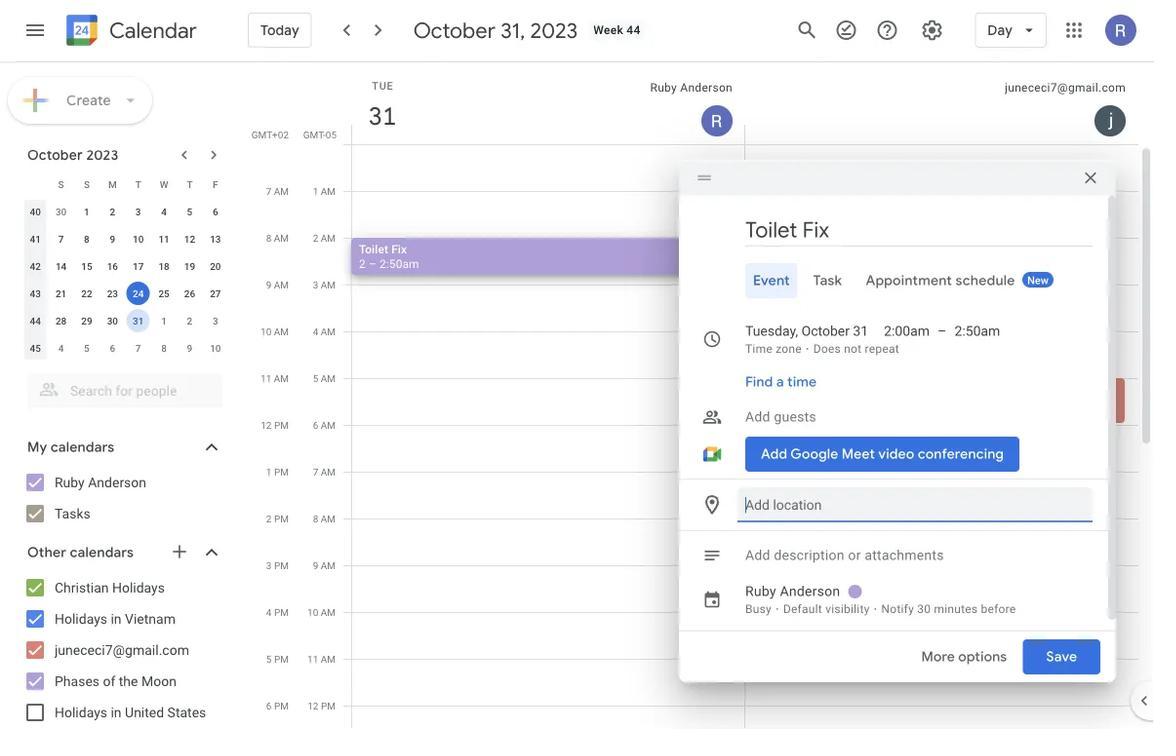 Task type: vqa. For each thing, say whether or not it's contained in the screenshot.
bottommost THE HOLIDAYS
yes



Task type: locate. For each thing, give the bounding box(es) containing it.
in down christian holidays
[[111, 611, 122, 627]]

1 right 31 element
[[161, 315, 167, 327]]

a
[[777, 373, 784, 391]]

1 horizontal spatial ruby
[[650, 81, 677, 95]]

states
[[167, 705, 206, 721]]

0 horizontal spatial anderson
[[88, 475, 146, 491]]

t
[[135, 179, 141, 190], [187, 179, 193, 190]]

anderson
[[680, 81, 733, 95], [88, 475, 146, 491], [780, 584, 840, 600]]

5 inside party 5 – 6am
[[752, 398, 759, 411]]

november 5 element
[[75, 337, 98, 360]]

0 vertical spatial –
[[369, 257, 377, 271]]

0 horizontal spatial 44
[[30, 315, 41, 327]]

pm up 2 pm at left
[[274, 466, 289, 478]]

calendars for other calendars
[[70, 544, 134, 562]]

am down 3 am
[[321, 326, 336, 338]]

10 am left 4 am
[[261, 326, 289, 338]]

6 down 5 pm
[[266, 701, 272, 712]]

1 vertical spatial ruby anderson
[[55, 475, 146, 491]]

8 right 2 pm at left
[[313, 513, 318, 525]]

2023 right 31,
[[530, 17, 578, 44]]

2 vertical spatial –
[[762, 398, 770, 411]]

october 2023 grid
[[19, 171, 228, 362]]

– inside party 5 – 6am
[[762, 398, 770, 411]]

pm down 5 pm
[[274, 701, 289, 712]]

1 horizontal spatial –
[[762, 398, 770, 411]]

42
[[30, 261, 41, 272]]

0 vertical spatial 7 am
[[266, 185, 289, 197]]

2 down toilet
[[359, 257, 366, 271]]

holidays up vietnam
[[112, 580, 165, 596]]

29
[[81, 315, 92, 327]]

0 vertical spatial 30
[[55, 206, 67, 218]]

add other calendars image
[[170, 543, 189, 562]]

description
[[774, 547, 845, 564]]

44 inside row
[[30, 315, 41, 327]]

october left 31,
[[413, 17, 496, 44]]

t right m
[[135, 179, 141, 190]]

4 up 5 pm
[[266, 607, 272, 619]]

0 horizontal spatial 7 am
[[266, 185, 289, 197]]

0 horizontal spatial 2023
[[86, 146, 118, 164]]

october up "september 30" element in the top of the page
[[27, 146, 83, 164]]

2 up 3 pm in the bottom left of the page
[[266, 513, 272, 525]]

30 right 40 on the left
[[55, 206, 67, 218]]

14 element
[[49, 255, 73, 278]]

holidays
[[112, 580, 165, 596], [55, 611, 107, 627], [55, 705, 107, 721]]

31 cell
[[125, 307, 151, 335]]

1 s from the left
[[58, 179, 64, 190]]

1 vertical spatial 2023
[[86, 146, 118, 164]]

party 5 – 6am
[[752, 383, 796, 411]]

– down toilet
[[369, 257, 377, 271]]

cell
[[351, 144, 745, 730], [745, 144, 1139, 730]]

21 element
[[49, 282, 73, 305]]

october up the does
[[802, 323, 850, 339]]

1 for 1 pm
[[266, 466, 272, 478]]

1 t from the left
[[135, 179, 141, 190]]

2 horizontal spatial –
[[938, 323, 947, 339]]

t right w
[[187, 179, 193, 190]]

5 down party
[[752, 398, 759, 411]]

Search for people text field
[[39, 374, 211, 409]]

add for add description or attachments
[[745, 547, 771, 564]]

am left 4 am
[[274, 326, 289, 338]]

holidays down the christian
[[55, 611, 107, 627]]

tab list
[[695, 263, 1093, 298]]

0 vertical spatial 11
[[158, 233, 170, 245]]

row containing 45
[[22, 335, 228, 362]]

2 vertical spatial ruby
[[745, 584, 776, 600]]

4 for november 4 element
[[58, 342, 64, 354]]

add guests button
[[738, 400, 1093, 435]]

12 inside row
[[184, 233, 195, 245]]

31
[[367, 100, 395, 132], [133, 315, 144, 327], [853, 323, 869, 339]]

2 vertical spatial october
[[802, 323, 850, 339]]

9 am left 3 am
[[266, 279, 289, 291]]

find
[[745, 373, 773, 391]]

0 horizontal spatial junececi7@gmail.com
[[55, 643, 189, 659]]

1 vertical spatial in
[[111, 705, 122, 721]]

0 vertical spatial october
[[413, 17, 496, 44]]

12 right 6 pm
[[308, 701, 319, 712]]

31 column header
[[351, 62, 745, 144]]

3 for 3 am
[[313, 279, 318, 291]]

1 in from the top
[[111, 611, 122, 627]]

21
[[55, 288, 67, 300]]

am right "4 pm"
[[321, 607, 336, 619]]

s left m
[[84, 179, 90, 190]]

1 vertical spatial 30
[[107, 315, 118, 327]]

5 inside "element"
[[84, 342, 90, 354]]

add left "6am"
[[745, 409, 771, 425]]

busy
[[745, 603, 772, 616]]

10 am
[[261, 326, 289, 338], [307, 607, 336, 619]]

pm left 6 am
[[274, 420, 289, 431]]

4 pm
[[266, 607, 289, 619]]

1 vertical spatial 11 am
[[307, 654, 336, 665]]

1 vertical spatial anderson
[[88, 475, 146, 491]]

row containing toilet fix
[[343, 144, 1139, 730]]

31 inside column header
[[367, 100, 395, 132]]

phases
[[55, 674, 100, 690]]

0 horizontal spatial 31
[[133, 315, 144, 327]]

row containing 42
[[22, 253, 228, 280]]

2 horizontal spatial 31
[[853, 323, 869, 339]]

tuesday, october 31 element
[[360, 94, 405, 139]]

november 3 element
[[204, 309, 227, 333]]

0 vertical spatial 44
[[627, 23, 641, 37]]

12 up the 1 pm
[[261, 420, 272, 431]]

1 vertical spatial 10 am
[[307, 607, 336, 619]]

3 right november 2 element
[[213, 315, 218, 327]]

time
[[745, 342, 773, 356]]

row
[[343, 144, 1139, 730], [22, 171, 228, 198], [22, 198, 228, 225], [22, 225, 228, 253], [22, 253, 228, 280], [22, 280, 228, 307], [22, 307, 228, 335], [22, 335, 228, 362]]

2 vertical spatial 12
[[308, 701, 319, 712]]

1 horizontal spatial 30
[[107, 315, 118, 327]]

5 am
[[313, 373, 336, 384]]

week 44
[[594, 23, 641, 37]]

2 horizontal spatial 12
[[308, 701, 319, 712]]

3 up "4 pm"
[[266, 560, 272, 572]]

calendars right my
[[51, 439, 114, 457]]

1 vertical spatial add
[[745, 547, 771, 564]]

2 vertical spatial anderson
[[780, 584, 840, 600]]

1 horizontal spatial 44
[[627, 23, 641, 37]]

0 horizontal spatial 30
[[55, 206, 67, 218]]

9 am right 3 pm in the bottom left of the page
[[313, 560, 336, 572]]

2 vertical spatial holidays
[[55, 705, 107, 721]]

0 horizontal spatial 10 am
[[261, 326, 289, 338]]

calendar heading
[[105, 17, 197, 44]]

2 in from the top
[[111, 705, 122, 721]]

1 for november 1 element on the left top
[[161, 315, 167, 327]]

1 horizontal spatial 7 am
[[313, 466, 336, 478]]

2023 up m
[[86, 146, 118, 164]]

12 pm up the 1 pm
[[261, 420, 289, 431]]

tue 31
[[367, 80, 395, 132]]

3 up 4 am
[[313, 279, 318, 291]]

5
[[187, 206, 192, 218], [84, 342, 90, 354], [313, 373, 318, 384], [752, 398, 759, 411], [266, 654, 272, 665]]

does not repeat
[[814, 342, 900, 356]]

6 right the november 5 "element"
[[110, 342, 115, 354]]

1 add from the top
[[745, 409, 771, 425]]

10 element
[[127, 227, 150, 251]]

november 1 element
[[152, 309, 176, 333]]

1 horizontal spatial 11 am
[[307, 654, 336, 665]]

holidays in united states
[[55, 705, 206, 721]]

november 6 element
[[101, 337, 124, 360]]

0 vertical spatial 8 am
[[266, 232, 289, 244]]

cell containing toilet fix
[[351, 144, 745, 730]]

fix
[[391, 242, 407, 256]]

28 element
[[49, 309, 73, 333]]

11 am right 5 pm
[[307, 654, 336, 665]]

row containing s
[[22, 171, 228, 198]]

2
[[110, 206, 115, 218], [313, 232, 318, 244], [359, 257, 366, 271], [187, 315, 192, 327], [266, 513, 272, 525]]

9
[[110, 233, 115, 245], [266, 279, 272, 291], [187, 342, 192, 354], [313, 560, 318, 572]]

– right 2:00am
[[938, 323, 947, 339]]

12 pm right 6 pm
[[308, 701, 336, 712]]

11 right 5 pm
[[307, 654, 318, 665]]

junececi7@gmail.com column header
[[745, 62, 1139, 144]]

1 vertical spatial 2:50am
[[955, 323, 1000, 339]]

holidays down the phases
[[55, 705, 107, 721]]

1 vertical spatial ruby
[[55, 475, 85, 491]]

31 up does not repeat
[[853, 323, 869, 339]]

1 vertical spatial 11
[[261, 373, 272, 384]]

10 am right "4 pm"
[[307, 607, 336, 619]]

0 vertical spatial 10 am
[[261, 326, 289, 338]]

1 vertical spatial 12
[[261, 420, 272, 431]]

1 for 1 am
[[313, 185, 318, 197]]

0 vertical spatial 12
[[184, 233, 195, 245]]

other calendars button
[[4, 538, 242, 569]]

day
[[988, 21, 1013, 39]]

8 up 15 element
[[84, 233, 90, 245]]

2 inside toilet fix 2 – 2:50am
[[359, 257, 366, 271]]

schedule
[[956, 272, 1015, 289]]

2 for november 2 element
[[187, 315, 192, 327]]

0 vertical spatial 9 am
[[266, 279, 289, 291]]

12 right 11 element
[[184, 233, 195, 245]]

2 horizontal spatial ruby
[[745, 584, 776, 600]]

15 element
[[75, 255, 98, 278]]

1 horizontal spatial junececi7@gmail.com
[[1005, 81, 1126, 95]]

calendar element
[[62, 11, 197, 54]]

2023
[[530, 17, 578, 44], [86, 146, 118, 164]]

12 pm
[[261, 420, 289, 431], [308, 701, 336, 712]]

27 element
[[204, 282, 227, 305]]

1 horizontal spatial october
[[413, 17, 496, 44]]

2 horizontal spatial 11
[[307, 654, 318, 665]]

add left description
[[745, 547, 771, 564]]

other
[[27, 544, 66, 562]]

add
[[745, 409, 771, 425], [745, 547, 771, 564]]

0 horizontal spatial october
[[27, 146, 83, 164]]

f
[[213, 179, 218, 190]]

2 vertical spatial ruby anderson
[[745, 584, 840, 600]]

ruby
[[650, 81, 677, 95], [55, 475, 85, 491], [745, 584, 776, 600]]

31,
[[501, 17, 525, 44]]

0 horizontal spatial 11 am
[[261, 373, 289, 384]]

junececi7@gmail.com up the "phases of the moon"
[[55, 643, 189, 659]]

2 horizontal spatial 30
[[917, 603, 931, 616]]

–
[[369, 257, 377, 271], [938, 323, 947, 339], [762, 398, 770, 411]]

0 vertical spatial calendars
[[51, 439, 114, 457]]

2 vertical spatial 11
[[307, 654, 318, 665]]

0 vertical spatial 2023
[[530, 17, 578, 44]]

30 for 30 element
[[107, 315, 118, 327]]

6 down 5 am
[[313, 420, 318, 431]]

1 vertical spatial 9 am
[[313, 560, 336, 572]]

2:50am inside toilet fix 2 – 2:50am
[[380, 257, 419, 271]]

calendars inside dropdown button
[[70, 544, 134, 562]]

0 vertical spatial add
[[745, 409, 771, 425]]

0 horizontal spatial 8 am
[[266, 232, 289, 244]]

0 vertical spatial 12 pm
[[261, 420, 289, 431]]

26
[[184, 288, 195, 300]]

11 am
[[261, 373, 289, 384], [307, 654, 336, 665]]

0 horizontal spatial 11
[[158, 233, 170, 245]]

23
[[107, 288, 118, 300]]

11 left 5 am
[[261, 373, 272, 384]]

0 horizontal spatial t
[[135, 179, 141, 190]]

11 inside row group
[[158, 233, 170, 245]]

0 horizontal spatial s
[[58, 179, 64, 190]]

6 for 6 am
[[313, 420, 318, 431]]

None search field
[[0, 366, 242, 409]]

event
[[753, 272, 790, 289]]

6 for november 6 element
[[110, 342, 115, 354]]

31 right 30 element
[[133, 315, 144, 327]]

7 am left 1 am
[[266, 185, 289, 197]]

settings menu image
[[920, 19, 944, 42]]

0 horizontal spatial ruby
[[55, 475, 85, 491]]

0 horizontal spatial ruby anderson
[[55, 475, 146, 491]]

31 down tue at top
[[367, 100, 395, 132]]

0 horizontal spatial 2:50am
[[380, 257, 419, 271]]

0 horizontal spatial 12
[[184, 233, 195, 245]]

s
[[58, 179, 64, 190], [84, 179, 90, 190]]

4 down 3 am
[[313, 326, 318, 338]]

september 30 element
[[49, 200, 73, 223]]

31 inside cell
[[133, 315, 144, 327]]

calendars inside 'dropdown button'
[[51, 439, 114, 457]]

add for add guests
[[745, 409, 771, 425]]

1 horizontal spatial t
[[187, 179, 193, 190]]

in for vietnam
[[111, 611, 122, 627]]

1 vertical spatial 7 am
[[313, 466, 336, 478]]

19
[[184, 261, 195, 272]]

junececi7@gmail.com inside other calendars 'list'
[[55, 643, 189, 659]]

4 up 11 element
[[161, 206, 167, 218]]

1 horizontal spatial s
[[84, 179, 90, 190]]

pm
[[274, 420, 289, 431], [274, 466, 289, 478], [274, 513, 289, 525], [274, 560, 289, 572], [274, 607, 289, 619], [274, 654, 289, 665], [274, 701, 289, 712], [321, 701, 336, 712]]

22 element
[[75, 282, 98, 305]]

1 horizontal spatial 31
[[367, 100, 395, 132]]

other calendars
[[27, 544, 134, 562]]

0 vertical spatial ruby anderson
[[650, 81, 733, 95]]

moon
[[141, 674, 176, 690]]

2:50am right to element
[[955, 323, 1000, 339]]

1 cell from the left
[[351, 144, 745, 730]]

0 vertical spatial anderson
[[680, 81, 733, 95]]

0 vertical spatial in
[[111, 611, 122, 627]]

1 vertical spatial –
[[938, 323, 947, 339]]

13 element
[[204, 227, 227, 251]]

30 right notify
[[917, 603, 931, 616]]

1 vertical spatial holidays
[[55, 611, 107, 627]]

s up "september 30" element in the top of the page
[[58, 179, 64, 190]]

11
[[158, 233, 170, 245], [261, 373, 272, 384], [307, 654, 318, 665]]

ruby anderson
[[650, 81, 733, 95], [55, 475, 146, 491], [745, 584, 840, 600]]

1 horizontal spatial 2:50am
[[955, 323, 1000, 339]]

2 cell from the left
[[745, 144, 1139, 730]]

5 down 4 am
[[313, 373, 318, 384]]

7 am
[[266, 185, 289, 197], [313, 466, 336, 478]]

row containing 44
[[22, 307, 228, 335]]

1 horizontal spatial 11
[[261, 373, 272, 384]]

0 vertical spatial ruby
[[650, 81, 677, 95]]

9 am
[[266, 279, 289, 291], [313, 560, 336, 572]]

1 vertical spatial 44
[[30, 315, 41, 327]]

1 vertical spatial junececi7@gmail.com
[[55, 643, 189, 659]]

0 vertical spatial holidays
[[112, 580, 165, 596]]

45
[[30, 342, 41, 354]]

23 element
[[101, 282, 124, 305]]

1 vertical spatial calendars
[[70, 544, 134, 562]]

8 am
[[266, 232, 289, 244], [313, 513, 336, 525]]

new
[[1028, 274, 1049, 286]]

holidays for holidays in vietnam
[[55, 611, 107, 627]]

calendars
[[51, 439, 114, 457], [70, 544, 134, 562]]

junececi7@gmail.com down day 'popup button'
[[1005, 81, 1126, 95]]

0 vertical spatial 2:50am
[[380, 257, 419, 271]]

1 up 2 pm at left
[[266, 466, 272, 478]]

pm right 6 pm
[[321, 701, 336, 712]]

5 pm
[[266, 654, 289, 665]]

7 am right the 1 pm
[[313, 466, 336, 478]]

day button
[[975, 7, 1047, 54]]

tab list containing event
[[695, 263, 1093, 298]]

15
[[81, 261, 92, 272]]

my calendars button
[[4, 432, 242, 463]]

add inside dropdown button
[[745, 409, 771, 425]]

0 vertical spatial 11 am
[[261, 373, 289, 384]]

2 add from the top
[[745, 547, 771, 564]]

5 for the november 5 "element"
[[84, 342, 90, 354]]

time zone
[[745, 342, 802, 356]]

1 horizontal spatial 12 pm
[[308, 701, 336, 712]]

2 up 3 am
[[313, 232, 318, 244]]

row group
[[22, 198, 228, 362]]

10 right november 9 element
[[210, 342, 221, 354]]

or
[[848, 547, 861, 564]]

14
[[55, 261, 67, 272]]

new element
[[1023, 272, 1054, 287]]

0 horizontal spatial 9 am
[[266, 279, 289, 291]]

2 horizontal spatial october
[[802, 323, 850, 339]]

create
[[66, 92, 111, 109]]

1 horizontal spatial 8 am
[[313, 513, 336, 525]]

5 up 6 pm
[[266, 654, 272, 665]]

16
[[107, 261, 118, 272]]

2 horizontal spatial ruby anderson
[[745, 584, 840, 600]]

44 left 28
[[30, 315, 41, 327]]

2 down m
[[110, 206, 115, 218]]

12 element
[[178, 227, 201, 251]]

11 right 10 element
[[158, 233, 170, 245]]

1 vertical spatial october
[[27, 146, 83, 164]]

30 for "september 30" element in the top of the page
[[55, 206, 67, 218]]

11 am left 5 am
[[261, 373, 289, 384]]

am down 4 am
[[321, 373, 336, 384]]

row group containing 40
[[22, 198, 228, 362]]

8 am right 2 pm at left
[[313, 513, 336, 525]]

calendars up christian holidays
[[70, 544, 134, 562]]

1 horizontal spatial anderson
[[680, 81, 733, 95]]

8 right 13 element
[[266, 232, 272, 244]]

10
[[133, 233, 144, 245], [261, 326, 272, 338], [210, 342, 221, 354], [307, 607, 318, 619]]



Task type: describe. For each thing, give the bounding box(es) containing it.
1 horizontal spatial 10 am
[[307, 607, 336, 619]]

notify
[[882, 603, 914, 616]]

find a time
[[745, 373, 817, 391]]

week
[[594, 23, 624, 37]]

november 4 element
[[49, 337, 73, 360]]

calendars for my calendars
[[51, 439, 114, 457]]

november 2 element
[[178, 309, 201, 333]]

add guests
[[745, 409, 817, 425]]

7 right the 1 pm
[[313, 466, 318, 478]]

am down 6 am
[[321, 466, 336, 478]]

visibility
[[826, 603, 870, 616]]

am left toilet
[[321, 232, 336, 244]]

Add title text field
[[745, 215, 1093, 244]]

zone
[[776, 342, 802, 356]]

pm up 5 pm
[[274, 607, 289, 619]]

pm up 6 pm
[[274, 654, 289, 665]]

am up the 2 am
[[321, 185, 336, 197]]

9 left november 10 element
[[187, 342, 192, 354]]

11 element
[[152, 227, 176, 251]]

2 pm
[[266, 513, 289, 525]]

9 left 10 element
[[110, 233, 115, 245]]

notify 30 minutes before
[[882, 603, 1016, 616]]

today button
[[248, 7, 312, 54]]

24 cell
[[125, 280, 151, 307]]

toilet
[[359, 242, 388, 256]]

am right 5 pm
[[321, 654, 336, 665]]

minutes
[[934, 603, 978, 616]]

3 up 10 element
[[135, 206, 141, 218]]

17
[[133, 261, 144, 272]]

event button
[[745, 263, 798, 298]]

4 am
[[313, 326, 336, 338]]

toilet fix 2 – 2:50am
[[359, 242, 419, 271]]

10 right november 3 element
[[261, 326, 272, 338]]

2 for 2 pm
[[266, 513, 272, 525]]

1 pm
[[266, 466, 289, 478]]

november 9 element
[[178, 337, 201, 360]]

2 for 2 am
[[313, 232, 318, 244]]

5 for 5 pm
[[266, 654, 272, 665]]

24, today element
[[127, 282, 150, 305]]

17 element
[[127, 255, 150, 278]]

am left 3 am
[[274, 279, 289, 291]]

row containing 41
[[22, 225, 228, 253]]

gmt+02
[[251, 129, 289, 141]]

9 right 3 pm in the bottom left of the page
[[313, 560, 318, 572]]

29 element
[[75, 309, 98, 333]]

0 horizontal spatial 12 pm
[[261, 420, 289, 431]]

2 s from the left
[[84, 179, 90, 190]]

6 pm
[[266, 701, 289, 712]]

other calendars list
[[4, 573, 242, 729]]

of
[[103, 674, 115, 690]]

19 element
[[178, 255, 201, 278]]

november 7 element
[[127, 337, 150, 360]]

tuesday, october 31
[[745, 323, 869, 339]]

7 right f
[[266, 185, 272, 197]]

7 right 41
[[58, 233, 64, 245]]

24
[[133, 288, 144, 300]]

attachments
[[865, 547, 944, 564]]

repeat
[[865, 342, 900, 356]]

christian holidays
[[55, 580, 165, 596]]

main drawer image
[[23, 19, 47, 42]]

6 for 6 pm
[[266, 701, 272, 712]]

does
[[814, 342, 841, 356]]

22
[[81, 288, 92, 300]]

my calendars list
[[4, 467, 242, 530]]

5 up 12 element
[[187, 206, 192, 218]]

7 left the 'november 8' element
[[135, 342, 141, 354]]

anderson inside my calendars "list"
[[88, 475, 146, 491]]

31 grid
[[250, 62, 1154, 730]]

25 element
[[152, 282, 176, 305]]

november 8 element
[[152, 337, 176, 360]]

tuesday,
[[745, 323, 798, 339]]

the
[[119, 674, 138, 690]]

1 horizontal spatial 9 am
[[313, 560, 336, 572]]

junececi7@gmail.com inside column header
[[1005, 81, 1126, 95]]

am left the 2 am
[[274, 232, 289, 244]]

am right 2 pm at left
[[321, 513, 336, 525]]

gmt-
[[303, 129, 326, 141]]

row inside 31 grid
[[343, 144, 1139, 730]]

create button
[[8, 77, 152, 124]]

am right 3 pm in the bottom left of the page
[[321, 560, 336, 572]]

1 vertical spatial 8 am
[[313, 513, 336, 525]]

ruby inside my calendars "list"
[[55, 475, 85, 491]]

ruby inside 31 column header
[[650, 81, 677, 95]]

before
[[981, 603, 1016, 616]]

9 right 27 element
[[266, 279, 272, 291]]

row containing 43
[[22, 280, 228, 307]]

1 horizontal spatial 2023
[[530, 17, 578, 44]]

cell containing party
[[745, 144, 1139, 730]]

ruby anderson inside 31 column header
[[650, 81, 733, 95]]

18
[[158, 261, 170, 272]]

26 element
[[178, 282, 201, 305]]

united
[[125, 705, 164, 721]]

holidays in vietnam
[[55, 611, 176, 627]]

row containing 40
[[22, 198, 228, 225]]

3 pm
[[266, 560, 289, 572]]

31 element
[[127, 309, 150, 333]]

1 am
[[313, 185, 336, 197]]

am left 1 am
[[274, 185, 289, 197]]

10 right "4 pm"
[[307, 607, 318, 619]]

october 2023
[[27, 146, 118, 164]]

october for october 31, 2023
[[413, 17, 496, 44]]

3 for 3 pm
[[266, 560, 272, 572]]

guests
[[774, 409, 817, 425]]

am down 5 am
[[321, 420, 336, 431]]

vietnam
[[125, 611, 176, 627]]

1 right "september 30" element in the top of the page
[[84, 206, 90, 218]]

18 element
[[152, 255, 176, 278]]

3 for november 3 element
[[213, 315, 218, 327]]

today
[[261, 21, 299, 39]]

my calendars
[[27, 439, 114, 457]]

16 element
[[101, 255, 124, 278]]

2 t from the left
[[187, 179, 193, 190]]

appointment
[[866, 272, 952, 289]]

2:00am
[[884, 323, 930, 339]]

am up 4 am
[[321, 279, 336, 291]]

2 am
[[313, 232, 336, 244]]

party
[[752, 383, 788, 397]]

4 for 4 am
[[313, 326, 318, 338]]

not
[[844, 342, 862, 356]]

in for united
[[111, 705, 122, 721]]

20 element
[[204, 255, 227, 278]]

w
[[160, 179, 168, 190]]

3 am
[[313, 279, 336, 291]]

6 am
[[313, 420, 336, 431]]

calendar
[[109, 17, 197, 44]]

to element
[[938, 322, 947, 341]]

christian
[[55, 580, 109, 596]]

october for october 2023
[[27, 146, 83, 164]]

task
[[814, 272, 843, 289]]

holidays for holidays in united states
[[55, 705, 107, 721]]

6am
[[773, 398, 796, 411]]

43
[[30, 288, 41, 300]]

tue
[[372, 80, 394, 92]]

am left 5 am
[[274, 373, 289, 384]]

pm up 3 pm in the bottom left of the page
[[274, 513, 289, 525]]

40
[[30, 206, 41, 218]]

28
[[55, 315, 67, 327]]

8 right november 7 element
[[161, 342, 167, 354]]

5 for 5 am
[[313, 373, 318, 384]]

gmt-05
[[303, 129, 337, 141]]

october 31, 2023
[[413, 17, 578, 44]]

time
[[787, 373, 817, 391]]

10 left 11 element
[[133, 233, 144, 245]]

november 10 element
[[204, 337, 227, 360]]

find a time button
[[738, 364, 825, 400]]

2 horizontal spatial anderson
[[780, 584, 840, 600]]

Location text field
[[745, 487, 1085, 523]]

1 horizontal spatial 12
[[261, 420, 272, 431]]

4 for 4 pm
[[266, 607, 272, 619]]

ruby anderson inside my calendars "list"
[[55, 475, 146, 491]]

m
[[108, 179, 117, 190]]

41
[[30, 233, 41, 245]]

default visibility
[[783, 603, 870, 616]]

– inside toilet fix 2 – 2:50am
[[369, 257, 377, 271]]

pm up "4 pm"
[[274, 560, 289, 572]]

default
[[783, 603, 823, 616]]

phases of the moon
[[55, 674, 176, 690]]

25
[[158, 288, 170, 300]]

1 vertical spatial 12 pm
[[308, 701, 336, 712]]

27
[[210, 288, 221, 300]]

13
[[210, 233, 221, 245]]

anderson inside 31 column header
[[680, 81, 733, 95]]

30 element
[[101, 309, 124, 333]]

6 up 13 element
[[213, 206, 218, 218]]

row group inside october 2023 grid
[[22, 198, 228, 362]]

20
[[210, 261, 221, 272]]

tasks
[[55, 506, 90, 522]]

2 vertical spatial 30
[[917, 603, 931, 616]]



